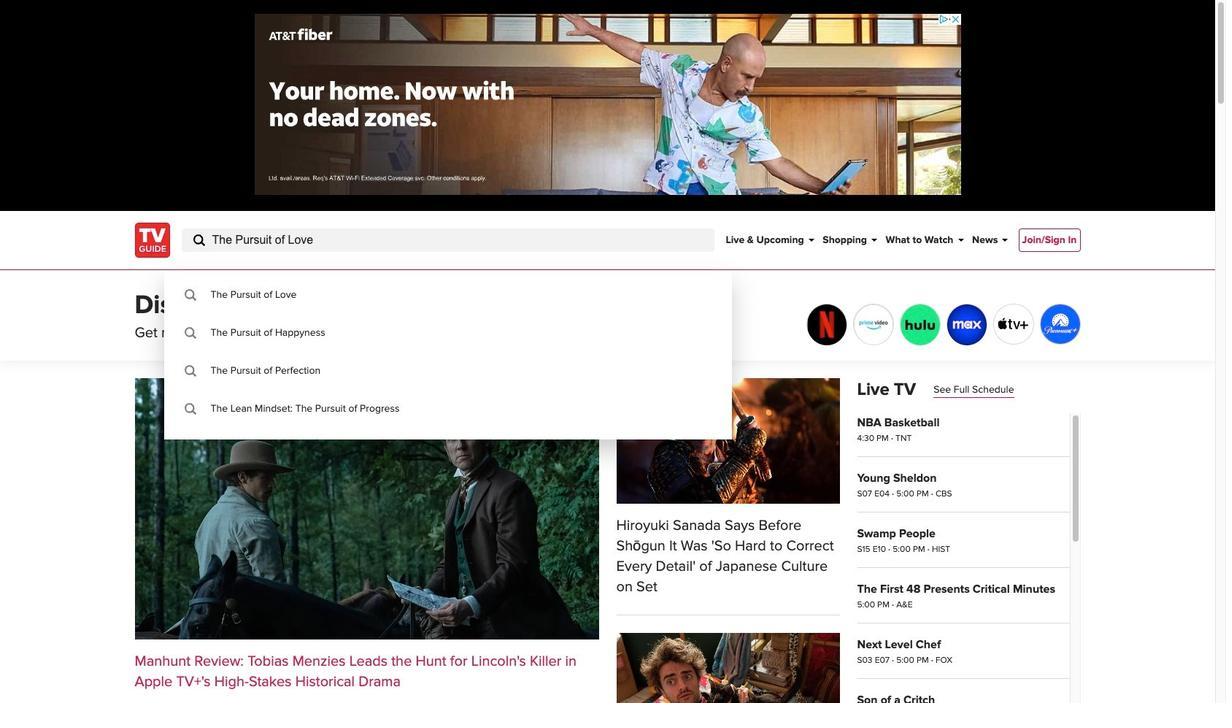 Task type: vqa. For each thing, say whether or not it's contained in the screenshot.
Video Player 'region'
no



Task type: locate. For each thing, give the bounding box(es) containing it.
hiroyuki sanada, shōgun image
[[617, 378, 840, 504]]

list box
[[181, 288, 714, 416]]

what to watch on hulu image
[[901, 304, 940, 345]]

what to watch on paramount+ image
[[1041, 304, 1080, 344]]

luke rollason, extraordinary image
[[617, 633, 840, 703]]

menu bar
[[726, 211, 1009, 269]]

menu item
[[1019, 229, 1081, 252]]

what to watch on amazon prime image
[[854, 304, 893, 345]]

None field
[[181, 229, 714, 252]]



Task type: describe. For each thing, give the bounding box(es) containing it.
what to watch on hbo max image
[[947, 304, 987, 345]]

Search TV Shows and Movies... text field
[[181, 229, 714, 252]]

what to watch on appletv+ image
[[994, 304, 1033, 344]]

what to watch on netflix image
[[807, 304, 846, 345]]

brandon flynn and tobias menzies, manhunt image
[[135, 378, 599, 639]]



